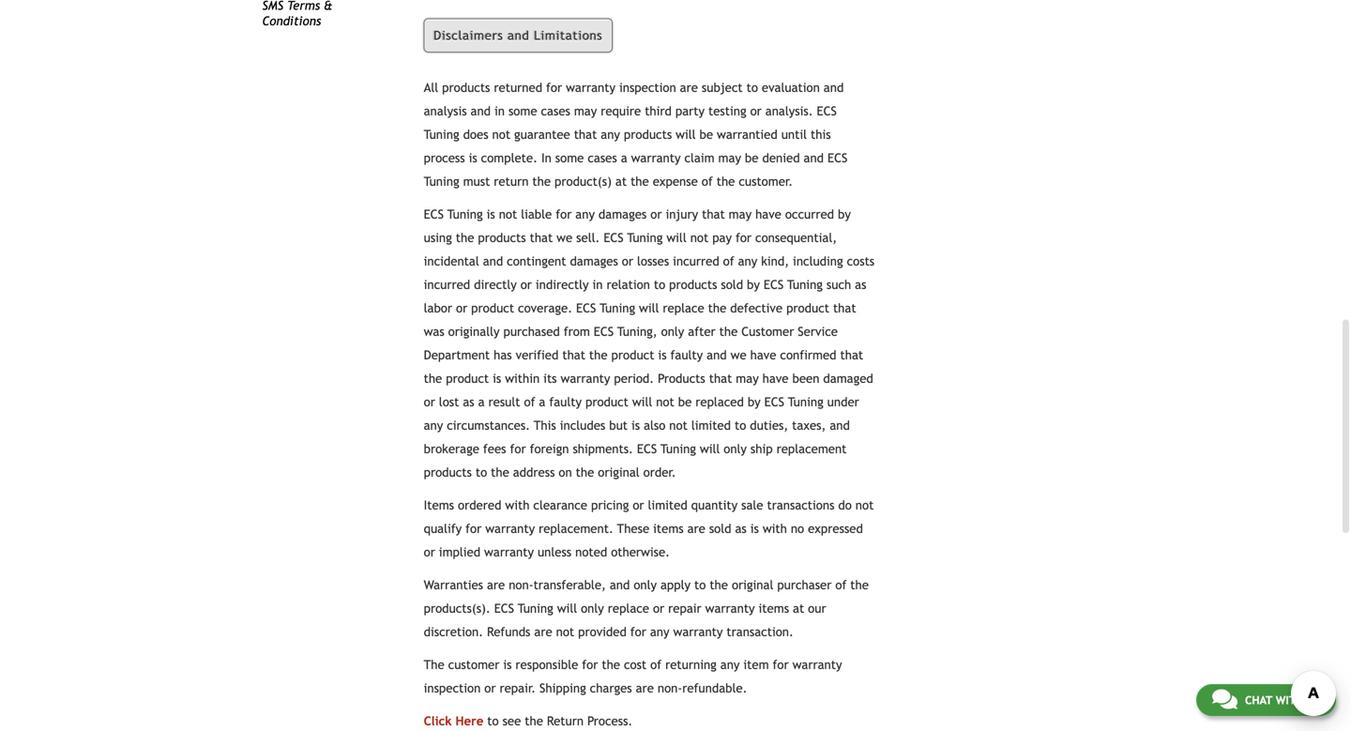 Task type: describe. For each thing, give the bounding box(es) containing it.
products down losses
[[669, 277, 718, 292]]

not inside all products returned for warranty inspection are subject to evaluation and analysis and in some cases may require third party testing or analysis. ecs tuning does not guarantee that any products will be warrantied until this process is complete. in some cases a warranty claim may be denied and ecs tuning must return the product(s) at the expense of the customer.
[[492, 127, 511, 142]]

will inside warranties are non-transferable, and only apply to the original purchaser of the products(s). ecs tuning will only replace or repair warranty items at our discretion. refunds are not provided for any warranty transaction.
[[557, 601, 577, 616]]

clearance
[[534, 498, 588, 513]]

for right "item"
[[773, 658, 789, 672]]

repair.
[[500, 681, 536, 696]]

of inside the customer is responsible for the cost of returning any item for warranty inspection or repair. shipping charges are non-refundable.
[[651, 658, 662, 672]]

tuning down including
[[788, 277, 823, 292]]

warranty up expense
[[631, 151, 681, 165]]

third
[[645, 104, 672, 118]]

0 horizontal spatial a
[[478, 395, 485, 409]]

that down such
[[834, 301, 857, 315]]

do
[[839, 498, 852, 513]]

or right the labor at the left of page
[[456, 301, 468, 315]]

ecs right sell.
[[604, 230, 624, 245]]

1 horizontal spatial faulty
[[671, 348, 703, 362]]

tuning,
[[618, 324, 658, 339]]

1 horizontal spatial some
[[556, 151, 584, 165]]

coverage.
[[518, 301, 573, 315]]

customer.
[[739, 174, 793, 189]]

transaction.
[[727, 625, 794, 639]]

the left expense
[[631, 174, 649, 189]]

disclaimers
[[434, 28, 504, 43]]

in inside all products returned for warranty inspection are subject to evaluation and analysis and in some cases may require third party testing or analysis. ecs tuning does not guarantee that any products will be warrantied until this process is complete. in some cases a warranty claim may be denied and ecs tuning must return the product(s) at the expense of the customer.
[[495, 104, 505, 118]]

replace inside ecs tuning is not liable for any damages or injury that may have occurred by using the products that we sell. ecs tuning will not pay for consequential, incidental and contingent damages or losses incurred of any kind, including costs incurred directly or indirectly in relation to products sold by ecs tuning such as labor or product coverage. ecs tuning will replace the defective product that was originally purchased from ecs tuning, only after the customer service department has verified that the product is faulty and we have confirmed that the product is within its warranty period. products that may have been damaged or lost as a result of a faulty product will not be replaced by ecs tuning under any circumstances. this includes but is also not limited to duties, taxes, and brokerage fees for foreign shipments. ecs tuning will only ship replacement products to the address on the original order.
[[663, 301, 705, 315]]

2 vertical spatial by
[[748, 395, 761, 409]]

not up also
[[656, 395, 675, 409]]

to left duties,
[[735, 418, 747, 433]]

cost
[[624, 658, 647, 672]]

us
[[1307, 694, 1321, 707]]

the right apply
[[710, 578, 728, 592]]

labor
[[424, 301, 452, 315]]

replace inside warranties are non-transferable, and only apply to the original purchaser of the products(s). ecs tuning will only replace or repair warranty items at our discretion. refunds are not provided for any warranty transaction.
[[608, 601, 650, 616]]

expense
[[653, 174, 698, 189]]

this
[[811, 127, 831, 142]]

ecs up using
[[424, 207, 444, 221]]

product up period.
[[612, 348, 655, 362]]

products
[[658, 371, 706, 386]]

1 vertical spatial have
[[751, 348, 777, 362]]

conditions
[[262, 14, 321, 28]]

is right 'but'
[[632, 418, 640, 433]]

the right see on the bottom of the page
[[525, 714, 544, 728]]

replacement.
[[539, 521, 614, 536]]

with inside chat with us link
[[1276, 694, 1304, 707]]

sell.
[[577, 230, 600, 245]]

0 vertical spatial be
[[700, 127, 714, 142]]

limited inside ecs tuning is not liable for any damages or injury that may have occurred by using the products that we sell. ecs tuning will not pay for consequential, incidental and contingent damages or losses incurred of any kind, including costs incurred directly or indirectly in relation to products sold by ecs tuning such as labor or product coverage. ecs tuning will replace the defective product that was originally purchased from ecs tuning, only after the customer service department has verified that the product is faulty and we have confirmed that the product is within its warranty period. products that may have been damaged or lost as a result of a faulty product will not be replaced by ecs tuning under any circumstances. this includes but is also not limited to duties, taxes, and brokerage fees for foreign shipments. ecs tuning will only ship replacement products to the address on the original order.
[[692, 418, 731, 433]]

using
[[424, 230, 452, 245]]

require
[[601, 104, 641, 118]]

costs
[[847, 254, 875, 268]]

this
[[534, 418, 556, 433]]

sms terms & conditions disclaimers and limitations
[[262, 0, 603, 43]]

and up the does
[[471, 104, 491, 118]]

apply
[[661, 578, 691, 592]]

ecs down also
[[637, 442, 657, 456]]

qualify
[[424, 521, 462, 536]]

for up the charges
[[582, 658, 598, 672]]

also
[[644, 418, 666, 433]]

any left the kind,
[[738, 254, 758, 268]]

are up responsible
[[535, 625, 553, 639]]

denied
[[763, 151, 800, 165]]

warranty up require
[[566, 80, 616, 95]]

that up damaged
[[841, 348, 864, 362]]

consequential,
[[756, 230, 837, 245]]

testing
[[709, 104, 747, 118]]

the right on
[[576, 465, 595, 480]]

for inside items ordered with clearance pricing or limited quantity sale transactions do not qualify for warranty replacement. these items are sold as is with no expressed or implied warranty unless noted otherwise.
[[466, 521, 482, 536]]

the up lost
[[424, 371, 442, 386]]

pay
[[713, 230, 732, 245]]

or up the relation
[[622, 254, 634, 268]]

subject
[[702, 80, 743, 95]]

ordered
[[458, 498, 502, 513]]

liable
[[521, 207, 552, 221]]

to down fees
[[476, 465, 487, 480]]

lost
[[439, 395, 459, 409]]

that up contingent
[[530, 230, 553, 245]]

product up 'but'
[[586, 395, 629, 409]]

provided
[[578, 625, 627, 639]]

service
[[798, 324, 838, 339]]

but
[[609, 418, 628, 433]]

after
[[688, 324, 716, 339]]

is inside the customer is responsible for the cost of returning any item for warranty inspection or repair. shipping charges are non-refundable.
[[503, 658, 512, 672]]

tuning down the relation
[[600, 301, 636, 315]]

ecs up duties,
[[765, 395, 785, 409]]

0 horizontal spatial incurred
[[424, 277, 470, 292]]

product down directly
[[471, 301, 515, 315]]

any down lost
[[424, 418, 443, 433]]

chat with us link
[[1197, 684, 1337, 716]]

circumstances.
[[447, 418, 530, 433]]

these
[[617, 521, 650, 536]]

ecs up from
[[576, 301, 596, 315]]

terms
[[287, 0, 320, 13]]

confirmed
[[781, 348, 837, 362]]

period.
[[614, 371, 654, 386]]

that up replaced
[[709, 371, 733, 386]]

will down injury in the top of the page
[[667, 230, 687, 245]]

warranties
[[424, 578, 483, 592]]

are inside items ordered with clearance pricing or limited quantity sale transactions do not qualify for warranty replacement. these items are sold as is with no expressed or implied warranty unless noted otherwise.
[[688, 521, 706, 536]]

may down the 'warrantied'
[[719, 151, 742, 165]]

includes
[[560, 418, 606, 433]]

the right after on the right of page
[[720, 324, 738, 339]]

to down losses
[[654, 277, 666, 292]]

returning
[[666, 658, 717, 672]]

may up replaced
[[736, 371, 759, 386]]

only left "ship"
[[724, 442, 747, 456]]

warranty down ordered on the bottom
[[486, 521, 535, 536]]

or inside all products returned for warranty inspection are subject to evaluation and analysis and in some cases may require third party testing or analysis. ecs tuning does not guarantee that any products will be warrantied until this process is complete. in some cases a warranty claim may be denied and ecs tuning must return the product(s) at the expense of the customer.
[[751, 104, 762, 118]]

evaluation
[[762, 80, 820, 95]]

has
[[494, 348, 512, 362]]

complete.
[[481, 151, 538, 165]]

1 vertical spatial with
[[763, 521, 788, 536]]

the down fees
[[491, 465, 510, 480]]

for inside warranties are non-transferable, and only apply to the original purchaser of the products(s). ecs tuning will only replace or repair warranty items at our discretion. refunds are not provided for any warranty transaction.
[[631, 625, 647, 639]]

relation
[[607, 277, 650, 292]]

will down period.
[[633, 395, 653, 409]]

for right fees
[[510, 442, 526, 456]]

product up the service on the top right
[[787, 301, 830, 315]]

and up directly
[[483, 254, 503, 268]]

the inside the customer is responsible for the cost of returning any item for warranty inspection or repair. shipping charges are non-refundable.
[[602, 658, 621, 672]]

return
[[494, 174, 529, 189]]

is down must
[[487, 207, 495, 221]]

verified
[[516, 348, 559, 362]]

or inside warranties are non-transferable, and only apply to the original purchaser of the products(s). ecs tuning will only replace or repair warranty items at our discretion. refunds are not provided for any warranty transaction.
[[653, 601, 665, 616]]

click here to see the return process.
[[424, 714, 633, 728]]

1 vertical spatial by
[[747, 277, 760, 292]]

products down brokerage
[[424, 465, 472, 480]]

tuning up losses
[[628, 230, 663, 245]]

customer
[[742, 324, 795, 339]]

items inside items ordered with clearance pricing or limited quantity sale transactions do not qualify for warranty replacement. these items are sold as is with no expressed or implied warranty unless noted otherwise.
[[653, 521, 684, 536]]

and inside warranties are non-transferable, and only apply to the original purchaser of the products(s). ecs tuning will only replace or repair warranty items at our discretion. refunds are not provided for any warranty transaction.
[[610, 578, 630, 592]]

ship
[[751, 442, 773, 456]]

chat with us
[[1246, 694, 1321, 707]]

to left see on the bottom of the page
[[488, 714, 499, 728]]

sms
[[262, 0, 284, 13]]

tuning down been
[[788, 395, 824, 409]]

not inside items ordered with clearance pricing or limited quantity sale transactions do not qualify for warranty replacement. these items are sold as is with no expressed or implied warranty unless noted otherwise.
[[856, 498, 874, 513]]

products up analysis
[[442, 80, 490, 95]]

analysis.
[[766, 104, 814, 118]]

of down pay
[[723, 254, 735, 268]]

may up pay
[[729, 207, 752, 221]]

the up after on the right of page
[[708, 301, 727, 315]]

a inside all products returned for warranty inspection are subject to evaluation and analysis and in some cases may require third party testing or analysis. ecs tuning does not guarantee that any products will be warrantied until this process is complete. in some cases a warranty claim may be denied and ecs tuning must return the product(s) at the expense of the customer.
[[621, 151, 628, 165]]

its
[[544, 371, 557, 386]]

for inside all products returned for warranty inspection are subject to evaluation and analysis and in some cases may require third party testing or analysis. ecs tuning does not guarantee that any products will be warrantied until this process is complete. in some cases a warranty claim may be denied and ecs tuning must return the product(s) at the expense of the customer.
[[546, 80, 562, 95]]

customer
[[448, 658, 500, 672]]

that down from
[[563, 348, 586, 362]]

only left apply
[[634, 578, 657, 592]]

pricing
[[591, 498, 629, 513]]

is down has
[[493, 371, 502, 386]]

ecs down this
[[828, 151, 848, 165]]

ecs down the kind,
[[764, 277, 784, 292]]

warranty down "repair" at the bottom
[[674, 625, 723, 639]]

any inside warranties are non-transferable, and only apply to the original purchaser of the products(s). ecs tuning will only replace or repair warranty items at our discretion. refunds are not provided for any warranty transaction.
[[650, 625, 670, 639]]

such
[[827, 277, 852, 292]]

directly
[[474, 277, 517, 292]]

all products returned for warranty inspection are subject to evaluation and analysis and in some cases may require third party testing or analysis. ecs tuning does not guarantee that any products will be warrantied until this process is complete. in some cases a warranty claim may be denied and ecs tuning must return the product(s) at the expense of the customer.
[[424, 80, 848, 189]]

or left injury in the top of the page
[[651, 207, 662, 221]]

of down within
[[524, 395, 536, 409]]

the down in on the top
[[533, 174, 551, 189]]

quantity
[[692, 498, 738, 513]]

0 vertical spatial damages
[[599, 207, 647, 221]]

of inside warranties are non-transferable, and only apply to the original purchaser of the products(s). ecs tuning will only replace or repair warranty items at our discretion. refunds are not provided for any warranty transaction.
[[836, 578, 847, 592]]

product(s)
[[555, 174, 612, 189]]

for right pay
[[736, 230, 752, 245]]

process.
[[588, 714, 633, 728]]

will up tuning,
[[639, 301, 659, 315]]

and right evaluation at the right of page
[[824, 80, 844, 95]]

purchased
[[504, 324, 560, 339]]

items ordered with clearance pricing or limited quantity sale transactions do not qualify for warranty replacement. these items are sold as is with no expressed or implied warranty unless noted otherwise.
[[424, 498, 874, 559]]

incidental
[[424, 254, 479, 268]]

inspection inside the customer is responsible for the cost of returning any item for warranty inspection or repair. shipping charges are non-refundable.
[[424, 681, 481, 696]]

tuning up the order.
[[661, 442, 696, 456]]

our
[[808, 601, 827, 616]]

claim
[[685, 151, 715, 165]]

the right purchaser
[[851, 578, 869, 592]]

of inside all products returned for warranty inspection are subject to evaluation and analysis and in some cases may require third party testing or analysis. ecs tuning does not guarantee that any products will be warrantied until this process is complete. in some cases a warranty claim may be denied and ecs tuning must return the product(s) at the expense of the customer.
[[702, 174, 713, 189]]

not right also
[[670, 418, 688, 433]]

may left require
[[574, 104, 597, 118]]

result
[[489, 395, 521, 409]]

are inside the customer is responsible for the cost of returning any item for warranty inspection or repair. shipping charges are non-refundable.
[[636, 681, 654, 696]]

1 horizontal spatial a
[[539, 395, 546, 409]]

warranty up transaction.
[[706, 601, 755, 616]]

original inside ecs tuning is not liable for any damages or injury that may have occurred by using the products that we sell. ecs tuning will not pay for consequential, incidental and contingent damages or losses incurred of any kind, including costs incurred directly or indirectly in relation to products sold by ecs tuning such as labor or product coverage. ecs tuning will replace the defective product that was originally purchased from ecs tuning, only after the customer service department has verified that the product is faulty and we have confirmed that the product is within its warranty period. products that may have been damaged or lost as a result of a faulty product will not be replaced by ecs tuning under any circumstances. this includes but is also not limited to duties, taxes, and brokerage fees for foreign shipments. ecs tuning will only ship replacement products to the address on the original order.
[[598, 465, 640, 480]]

occurred
[[786, 207, 835, 221]]



Task type: locate. For each thing, give the bounding box(es) containing it.
0 horizontal spatial we
[[557, 230, 573, 245]]

1 vertical spatial sold
[[710, 521, 732, 536]]

defective
[[731, 301, 783, 315]]

are right warranties
[[487, 578, 505, 592]]

0 horizontal spatial faulty
[[549, 395, 582, 409]]

1 horizontal spatial with
[[763, 521, 788, 536]]

0 horizontal spatial replace
[[608, 601, 650, 616]]

2 horizontal spatial a
[[621, 151, 628, 165]]

damages down sell.
[[570, 254, 618, 268]]

2 horizontal spatial be
[[745, 151, 759, 165]]

2 vertical spatial be
[[678, 395, 692, 409]]

1 vertical spatial limited
[[648, 498, 688, 513]]

warranty left unless
[[484, 545, 534, 559]]

tuning down process
[[424, 174, 460, 189]]

or
[[751, 104, 762, 118], [651, 207, 662, 221], [622, 254, 634, 268], [521, 277, 532, 292], [456, 301, 468, 315], [424, 395, 435, 409], [633, 498, 645, 513], [424, 545, 435, 559], [653, 601, 665, 616], [485, 681, 496, 696]]

1 horizontal spatial replace
[[663, 301, 705, 315]]

tuning
[[424, 127, 460, 142], [424, 174, 460, 189], [448, 207, 483, 221], [628, 230, 663, 245], [788, 277, 823, 292], [600, 301, 636, 315], [788, 395, 824, 409], [661, 442, 696, 456], [518, 601, 554, 616]]

0 vertical spatial replace
[[663, 301, 705, 315]]

order.
[[644, 465, 677, 480]]

1 horizontal spatial at
[[793, 601, 805, 616]]

1 horizontal spatial limited
[[692, 418, 731, 433]]

sms terms & conditions link
[[262, 0, 333, 28]]

for up cost
[[631, 625, 647, 639]]

any left "item"
[[721, 658, 740, 672]]

0 horizontal spatial cases
[[541, 104, 571, 118]]

no
[[791, 521, 805, 536]]

that
[[574, 127, 597, 142], [702, 207, 725, 221], [530, 230, 553, 245], [834, 301, 857, 315], [563, 348, 586, 362], [841, 348, 864, 362], [709, 371, 733, 386]]

faulty up products
[[671, 348, 703, 362]]

on
[[559, 465, 572, 480]]

warrantied
[[717, 127, 778, 142]]

inspection
[[620, 80, 677, 95], [424, 681, 481, 696]]

have down customer
[[751, 348, 777, 362]]

responsible
[[516, 658, 579, 672]]

product down department
[[446, 371, 489, 386]]

non-
[[509, 578, 534, 592], [658, 681, 683, 696]]

products down liable at the top
[[478, 230, 526, 245]]

the
[[533, 174, 551, 189], [631, 174, 649, 189], [717, 174, 735, 189], [456, 230, 474, 245], [708, 301, 727, 315], [720, 324, 738, 339], [589, 348, 608, 362], [424, 371, 442, 386], [491, 465, 510, 480], [576, 465, 595, 480], [710, 578, 728, 592], [851, 578, 869, 592], [602, 658, 621, 672], [525, 714, 544, 728]]

and inside the sms terms & conditions disclaimers and limitations
[[508, 28, 530, 43]]

the down from
[[589, 348, 608, 362]]

been
[[793, 371, 820, 386]]

replace up after on the right of page
[[663, 301, 705, 315]]

0 horizontal spatial at
[[616, 174, 627, 189]]

any inside the customer is responsible for the cost of returning any item for warranty inspection or repair. shipping charges are non-refundable.
[[721, 658, 740, 672]]

1 vertical spatial original
[[732, 578, 774, 592]]

1 vertical spatial be
[[745, 151, 759, 165]]

incurred down pay
[[673, 254, 720, 268]]

inspection inside all products returned for warranty inspection are subject to evaluation and analysis and in some cases may require third party testing or analysis. ecs tuning does not guarantee that any products will be warrantied until this process is complete. in some cases a warranty claim may be denied and ecs tuning must return the product(s) at the expense of the customer.
[[620, 80, 677, 95]]

warranty right its at the bottom of page
[[561, 371, 611, 386]]

or up the 'warrantied'
[[751, 104, 762, 118]]

0 horizontal spatial items
[[653, 521, 684, 536]]

replacement
[[777, 442, 847, 456]]

non- up refunds at left bottom
[[509, 578, 534, 592]]

0 horizontal spatial limited
[[648, 498, 688, 513]]

item
[[744, 658, 769, 672]]

warranty inside ecs tuning is not liable for any damages or injury that may have occurred by using the products that we sell. ecs tuning will not pay for consequential, incidental and contingent damages or losses incurred of any kind, including costs incurred directly or indirectly in relation to products sold by ecs tuning such as labor or product coverage. ecs tuning will replace the defective product that was originally purchased from ecs tuning, only after the customer service department has verified that the product is faulty and we have confirmed that the product is within its warranty period. products that may have been damaged or lost as a result of a faulty product will not be replaced by ecs tuning under any circumstances. this includes but is also not limited to duties, taxes, and brokerage fees for foreign shipments. ecs tuning will only ship replacement products to the address on the original order.
[[561, 371, 611, 386]]

all
[[424, 80, 439, 95]]

0 horizontal spatial as
[[463, 395, 475, 409]]

at inside warranties are non-transferable, and only apply to the original purchaser of the products(s). ecs tuning will only replace or repair warranty items at our discretion. refunds are not provided for any warranty transaction.
[[793, 601, 805, 616]]

1 vertical spatial faulty
[[549, 395, 582, 409]]

not left pay
[[691, 230, 709, 245]]

0 vertical spatial at
[[616, 174, 627, 189]]

limited down the order.
[[648, 498, 688, 513]]

will inside all products returned for warranty inspection are subject to evaluation and analysis and in some cases may require third party testing or analysis. ecs tuning does not guarantee that any products will be warrantied until this process is complete. in some cases a warranty claim may be denied and ecs tuning must return the product(s) at the expense of the customer.
[[676, 127, 696, 142]]

implied
[[439, 545, 481, 559]]

have down the customer.
[[756, 207, 782, 221]]

sale
[[742, 498, 764, 513]]

transactions
[[767, 498, 835, 513]]

or down qualify
[[424, 545, 435, 559]]

refunds
[[487, 625, 531, 639]]

address
[[513, 465, 555, 480]]

sold down quantity
[[710, 521, 732, 536]]

from
[[564, 324, 590, 339]]

0 vertical spatial non-
[[509, 578, 534, 592]]

tuning down must
[[448, 207, 483, 221]]

as right lost
[[463, 395, 475, 409]]

inspection down the the
[[424, 681, 481, 696]]

a up the 'this'
[[539, 395, 546, 409]]

will down replaced
[[700, 442, 720, 456]]

losses
[[637, 254, 670, 268]]

as inside items ordered with clearance pricing or limited quantity sale transactions do not qualify for warranty replacement. these items are sold as is with no expressed or implied warranty unless noted otherwise.
[[736, 521, 747, 536]]

that inside all products returned for warranty inspection are subject to evaluation and analysis and in some cases may require third party testing or analysis. ecs tuning does not guarantee that any products will be warrantied until this process is complete. in some cases a warranty claim may be denied and ecs tuning must return the product(s) at the expense of the customer.
[[574, 127, 597, 142]]

must
[[463, 174, 490, 189]]

1 horizontal spatial cases
[[588, 151, 617, 165]]

purchaser
[[778, 578, 832, 592]]

1 vertical spatial items
[[759, 601, 790, 616]]

any up sell.
[[576, 207, 595, 221]]

process
[[424, 151, 465, 165]]

damages
[[599, 207, 647, 221], [570, 254, 618, 268]]

that up pay
[[702, 207, 725, 221]]

damaged
[[824, 371, 874, 386]]

sold inside ecs tuning is not liable for any damages or injury that may have occurred by using the products that we sell. ecs tuning will not pay for consequential, incidental and contingent damages or losses incurred of any kind, including costs incurred directly or indirectly in relation to products sold by ecs tuning such as labor or product coverage. ecs tuning will replace the defective product that was originally purchased from ecs tuning, only after the customer service department has verified that the product is faulty and we have confirmed that the product is within its warranty period. products that may have been damaged or lost as a result of a faulty product will not be replaced by ecs tuning under any circumstances. this includes but is also not limited to duties, taxes, and brokerage fees for foreign shipments. ecs tuning will only ship replacement products to the address on the original order.
[[721, 277, 744, 292]]

2 vertical spatial as
[[736, 521, 747, 536]]

1 vertical spatial cases
[[588, 151, 617, 165]]

until
[[782, 127, 807, 142]]

of down claim
[[702, 174, 713, 189]]

and down after on the right of page
[[707, 348, 727, 362]]

shipping
[[540, 681, 586, 696]]

taxes,
[[792, 418, 826, 433]]

are up the party
[[680, 80, 698, 95]]

will down the party
[[676, 127, 696, 142]]

1 vertical spatial at
[[793, 601, 805, 616]]

see
[[503, 714, 521, 728]]

replaced
[[696, 395, 744, 409]]

fees
[[483, 442, 506, 456]]

limited
[[692, 418, 731, 433], [648, 498, 688, 513]]

1 vertical spatial some
[[556, 151, 584, 165]]

limited down replaced
[[692, 418, 731, 433]]

not inside warranties are non-transferable, and only apply to the original purchaser of the products(s). ecs tuning will only replace or repair warranty items at our discretion. refunds are not provided for any warranty transaction.
[[556, 625, 575, 639]]

non- inside the customer is responsible for the cost of returning any item for warranty inspection or repair. shipping charges are non-refundable.
[[658, 681, 683, 696]]

0 horizontal spatial inspection
[[424, 681, 481, 696]]

0 vertical spatial some
[[509, 104, 537, 118]]

some down the returned
[[509, 104, 537, 118]]

or left 'repair.'
[[485, 681, 496, 696]]

will
[[676, 127, 696, 142], [667, 230, 687, 245], [639, 301, 659, 315], [633, 395, 653, 409], [700, 442, 720, 456], [557, 601, 577, 616]]

and down under
[[830, 418, 850, 433]]

items
[[424, 498, 454, 513]]

is down the does
[[469, 151, 478, 165]]

ecs inside warranties are non-transferable, and only apply to the original purchaser of the products(s). ecs tuning will only replace or repair warranty items at our discretion. refunds are not provided for any warranty transaction.
[[494, 601, 514, 616]]

1 horizontal spatial original
[[732, 578, 774, 592]]

in
[[542, 151, 552, 165]]

as right such
[[855, 277, 867, 292]]

0 vertical spatial with
[[505, 498, 530, 513]]

2 horizontal spatial with
[[1276, 694, 1304, 707]]

is up products
[[658, 348, 667, 362]]

1 horizontal spatial as
[[736, 521, 747, 536]]

refundable.
[[683, 681, 748, 696]]

repair
[[669, 601, 702, 616]]

&
[[324, 0, 333, 13]]

unless
[[538, 545, 572, 559]]

ecs tuning is not liable for any damages or injury that may have occurred by using the products that we sell. ecs tuning will not pay for consequential, incidental and contingent damages or losses incurred of any kind, including costs incurred directly or indirectly in relation to products sold by ecs tuning such as labor or product coverage. ecs tuning will replace the defective product that was originally purchased from ecs tuning, only after the customer service department has verified that the product is faulty and we have confirmed that the product is within its warranty period. products that may have been damaged or lost as a result of a faulty product will not be replaced by ecs tuning under any circumstances. this includes but is also not limited to duties, taxes, and brokerage fees for foreign shipments. ecs tuning will only ship replacement products to the address on the original order.
[[424, 207, 875, 480]]

original
[[598, 465, 640, 480], [732, 578, 774, 592]]

are down quantity
[[688, 521, 706, 536]]

for down ordered on the bottom
[[466, 521, 482, 536]]

duties,
[[750, 418, 789, 433]]

does
[[463, 127, 489, 142]]

0 horizontal spatial non-
[[509, 578, 534, 592]]

1 horizontal spatial non-
[[658, 681, 683, 696]]

items up transaction.
[[759, 601, 790, 616]]

0 vertical spatial incurred
[[673, 254, 720, 268]]

1 horizontal spatial items
[[759, 601, 790, 616]]

1 vertical spatial inspection
[[424, 681, 481, 696]]

under
[[828, 395, 860, 409]]

0 horizontal spatial be
[[678, 395, 692, 409]]

0 vertical spatial inspection
[[620, 80, 677, 95]]

0 vertical spatial limited
[[692, 418, 731, 433]]

the up incidental
[[456, 230, 474, 245]]

2 vertical spatial with
[[1276, 694, 1304, 707]]

warranties are non-transferable, and only apply to the original purchaser of the products(s). ecs tuning will only replace or repair warranty items at our discretion. refunds are not provided for any warranty transaction.
[[424, 578, 869, 639]]

products
[[442, 80, 490, 95], [624, 127, 672, 142], [478, 230, 526, 245], [669, 277, 718, 292], [424, 465, 472, 480]]

shipments.
[[573, 442, 634, 456]]

in inside ecs tuning is not liable for any damages or injury that may have occurred by using the products that we sell. ecs tuning will not pay for consequential, incidental and contingent damages or losses incurred of any kind, including costs incurred directly or indirectly in relation to products sold by ecs tuning such as labor or product coverage. ecs tuning will replace the defective product that was originally purchased from ecs tuning, only after the customer service department has verified that the product is faulty and we have confirmed that the product is within its warranty period. products that may have been damaged or lost as a result of a faulty product will not be replaced by ecs tuning under any circumstances. this includes but is also not limited to duties, taxes, and brokerage fees for foreign shipments. ecs tuning will only ship replacement products to the address on the original order.
[[593, 277, 603, 292]]

not right do
[[856, 498, 874, 513]]

a
[[621, 151, 628, 165], [478, 395, 485, 409], [539, 395, 546, 409]]

1 horizontal spatial in
[[593, 277, 603, 292]]

0 vertical spatial have
[[756, 207, 782, 221]]

to inside all products returned for warranty inspection are subject to evaluation and analysis and in some cases may require third party testing or analysis. ecs tuning does not guarantee that any products will be warrantied until this process is complete. in some cases a warranty claim may be denied and ecs tuning must return the product(s) at the expense of the customer.
[[747, 80, 758, 95]]

is inside all products returned for warranty inspection are subject to evaluation and analysis and in some cases may require third party testing or analysis. ecs tuning does not guarantee that any products will be warrantied until this process is complete. in some cases a warranty claim may be denied and ecs tuning must return the product(s) at the expense of the customer.
[[469, 151, 478, 165]]

limited inside items ordered with clearance pricing or limited quantity sale transactions do not qualify for warranty replacement. these items are sold as is with no expressed or implied warranty unless noted otherwise.
[[648, 498, 688, 513]]

is down sale
[[751, 521, 759, 536]]

for right liable at the top
[[556, 207, 572, 221]]

or left lost
[[424, 395, 435, 409]]

1 vertical spatial in
[[593, 277, 603, 292]]

and down this
[[804, 151, 824, 165]]

0 horizontal spatial in
[[495, 104, 505, 118]]

expressed
[[808, 521, 864, 536]]

kind,
[[762, 254, 790, 268]]

0 vertical spatial sold
[[721, 277, 744, 292]]

any down "repair" at the bottom
[[650, 625, 670, 639]]

click here link
[[424, 714, 484, 728]]

by right occurred
[[838, 207, 851, 221]]

tuning inside warranties are non-transferable, and only apply to the original purchaser of the products(s). ecs tuning will only replace or repair warranty items at our discretion. refunds are not provided for any warranty transaction.
[[518, 601, 554, 616]]

1 horizontal spatial we
[[731, 348, 747, 362]]

0 vertical spatial cases
[[541, 104, 571, 118]]

faulty down its at the bottom of page
[[549, 395, 582, 409]]

1 vertical spatial non-
[[658, 681, 683, 696]]

0 vertical spatial original
[[598, 465, 640, 480]]

items
[[653, 521, 684, 536], [759, 601, 790, 616]]

we down customer
[[731, 348, 747, 362]]

0 vertical spatial by
[[838, 207, 851, 221]]

and down otherwise.
[[610, 578, 630, 592]]

0 vertical spatial we
[[557, 230, 573, 245]]

or inside the customer is responsible for the cost of returning any item for warranty inspection or repair. shipping charges are non-refundable.
[[485, 681, 496, 696]]

be down products
[[678, 395, 692, 409]]

replace up provided
[[608, 601, 650, 616]]

was
[[424, 324, 445, 339]]

transferable,
[[534, 578, 606, 592]]

0 vertical spatial as
[[855, 277, 867, 292]]

only left after on the right of page
[[661, 324, 685, 339]]

0 vertical spatial in
[[495, 104, 505, 118]]

ecs
[[817, 104, 837, 118], [828, 151, 848, 165], [424, 207, 444, 221], [604, 230, 624, 245], [764, 277, 784, 292], [576, 301, 596, 315], [594, 324, 614, 339], [765, 395, 785, 409], [637, 442, 657, 456], [494, 601, 514, 616]]

not
[[492, 127, 511, 142], [499, 207, 517, 221], [691, 230, 709, 245], [656, 395, 675, 409], [670, 418, 688, 433], [856, 498, 874, 513], [556, 625, 575, 639]]

non- inside warranties are non-transferable, and only apply to the original purchaser of the products(s). ecs tuning will only replace or repair warranty items at our discretion. refunds are not provided for any warranty transaction.
[[509, 578, 534, 592]]

cases up guarantee
[[541, 104, 571, 118]]

warranty inside the customer is responsible for the cost of returning any item for warranty inspection or repair. shipping charges are non-refundable.
[[793, 658, 843, 672]]

is inside items ordered with clearance pricing or limited quantity sale transactions do not qualify for warranty replacement. these items are sold as is with no expressed or implied warranty unless noted otherwise.
[[751, 521, 759, 536]]

originally
[[448, 324, 500, 339]]

tuning up process
[[424, 127, 460, 142]]

analysis
[[424, 104, 467, 118]]

in down the returned
[[495, 104, 505, 118]]

damages up sell.
[[599, 207, 647, 221]]

1 vertical spatial we
[[731, 348, 747, 362]]

1 horizontal spatial be
[[700, 127, 714, 142]]

replace
[[663, 301, 705, 315], [608, 601, 650, 616]]

original down shipments.
[[598, 465, 640, 480]]

discretion.
[[424, 625, 484, 639]]

to
[[747, 80, 758, 95], [654, 277, 666, 292], [735, 418, 747, 433], [476, 465, 487, 480], [695, 578, 706, 592], [488, 714, 499, 728]]

to right apply
[[695, 578, 706, 592]]

department
[[424, 348, 490, 362]]

the left the customer.
[[717, 174, 735, 189]]

any inside all products returned for warranty inspection are subject to evaluation and analysis and in some cases may require third party testing or analysis. ecs tuning does not guarantee that any products will be warrantied until this process is complete. in some cases a warranty claim may be denied and ecs tuning must return the product(s) at the expense of the customer.
[[601, 127, 620, 142]]

or up the these
[[633, 498, 645, 513]]

are inside all products returned for warranty inspection are subject to evaluation and analysis and in some cases may require third party testing or analysis. ecs tuning does not guarantee that any products will be warrantied until this process is complete. in some cases a warranty claim may be denied and ecs tuning must return the product(s) at the expense of the customer.
[[680, 80, 698, 95]]

ecs right from
[[594, 324, 614, 339]]

1 vertical spatial replace
[[608, 601, 650, 616]]

0 horizontal spatial some
[[509, 104, 537, 118]]

1 horizontal spatial inspection
[[620, 80, 677, 95]]

the customer is responsible for the cost of returning any item for warranty inspection or repair. shipping charges are non-refundable.
[[424, 658, 843, 696]]

warranty
[[566, 80, 616, 95], [631, 151, 681, 165], [561, 371, 611, 386], [486, 521, 535, 536], [484, 545, 534, 559], [706, 601, 755, 616], [674, 625, 723, 639], [793, 658, 843, 672]]

sold inside items ordered with clearance pricing or limited quantity sale transactions do not qualify for warranty replacement. these items are sold as is with no expressed or implied warranty unless noted otherwise.
[[710, 521, 732, 536]]

2 vertical spatial have
[[763, 371, 789, 386]]

1 vertical spatial damages
[[570, 254, 618, 268]]

1 vertical spatial incurred
[[424, 277, 470, 292]]

0 horizontal spatial original
[[598, 465, 640, 480]]

limitations
[[534, 28, 603, 43]]

items inside warranties are non-transferable, and only apply to the original purchaser of the products(s). ecs tuning will only replace or repair warranty items at our discretion. refunds are not provided for any warranty transaction.
[[759, 601, 790, 616]]

returned
[[494, 80, 543, 95]]

is
[[469, 151, 478, 165], [487, 207, 495, 221], [658, 348, 667, 362], [493, 371, 502, 386], [632, 418, 640, 433], [751, 521, 759, 536], [503, 658, 512, 672]]

0 horizontal spatial with
[[505, 498, 530, 513]]

0 vertical spatial faulty
[[671, 348, 703, 362]]

comments image
[[1213, 688, 1238, 711]]

to right subject
[[747, 80, 758, 95]]

as down sale
[[736, 521, 747, 536]]

0 vertical spatial items
[[653, 521, 684, 536]]

to inside warranties are non-transferable, and only apply to the original purchaser of the products(s). ecs tuning will only replace or repair warranty items at our discretion. refunds are not provided for any warranty transaction.
[[695, 578, 706, 592]]

original inside warranties are non-transferable, and only apply to the original purchaser of the products(s). ecs tuning will only replace or repair warranty items at our discretion. refunds are not provided for any warranty transaction.
[[732, 578, 774, 592]]

in
[[495, 104, 505, 118], [593, 277, 603, 292]]

only up provided
[[581, 601, 604, 616]]

at inside all products returned for warranty inspection are subject to evaluation and analysis and in some cases may require third party testing or analysis. ecs tuning does not guarantee that any products will be warrantied until this process is complete. in some cases a warranty claim may be denied and ecs tuning must return the product(s) at the expense of the customer.
[[616, 174, 627, 189]]

as
[[855, 277, 867, 292], [463, 395, 475, 409], [736, 521, 747, 536]]

products down third
[[624, 127, 672, 142]]

1 vertical spatial as
[[463, 395, 475, 409]]

2 horizontal spatial as
[[855, 277, 867, 292]]

party
[[676, 104, 705, 118]]

chat
[[1246, 694, 1273, 707]]

or down contingent
[[521, 277, 532, 292]]

at left our
[[793, 601, 805, 616]]

ecs up this
[[817, 104, 837, 118]]

1 horizontal spatial incurred
[[673, 254, 720, 268]]

with
[[505, 498, 530, 513], [763, 521, 788, 536], [1276, 694, 1304, 707]]

be inside ecs tuning is not liable for any damages or injury that may have occurred by using the products that we sell. ecs tuning will not pay for consequential, incidental and contingent damages or losses incurred of any kind, including costs incurred directly or indirectly in relation to products sold by ecs tuning such as labor or product coverage. ecs tuning will replace the defective product that was originally purchased from ecs tuning, only after the customer service department has verified that the product is faulty and we have confirmed that the product is within its warranty period. products that may have been damaged or lost as a result of a faulty product will not be replaced by ecs tuning under any circumstances. this includes but is also not limited to duties, taxes, and brokerage fees for foreign shipments. ecs tuning will only ship replacement products to the address on the original order.
[[678, 395, 692, 409]]



Task type: vqa. For each thing, say whether or not it's contained in the screenshot.
the Chat at the right
yes



